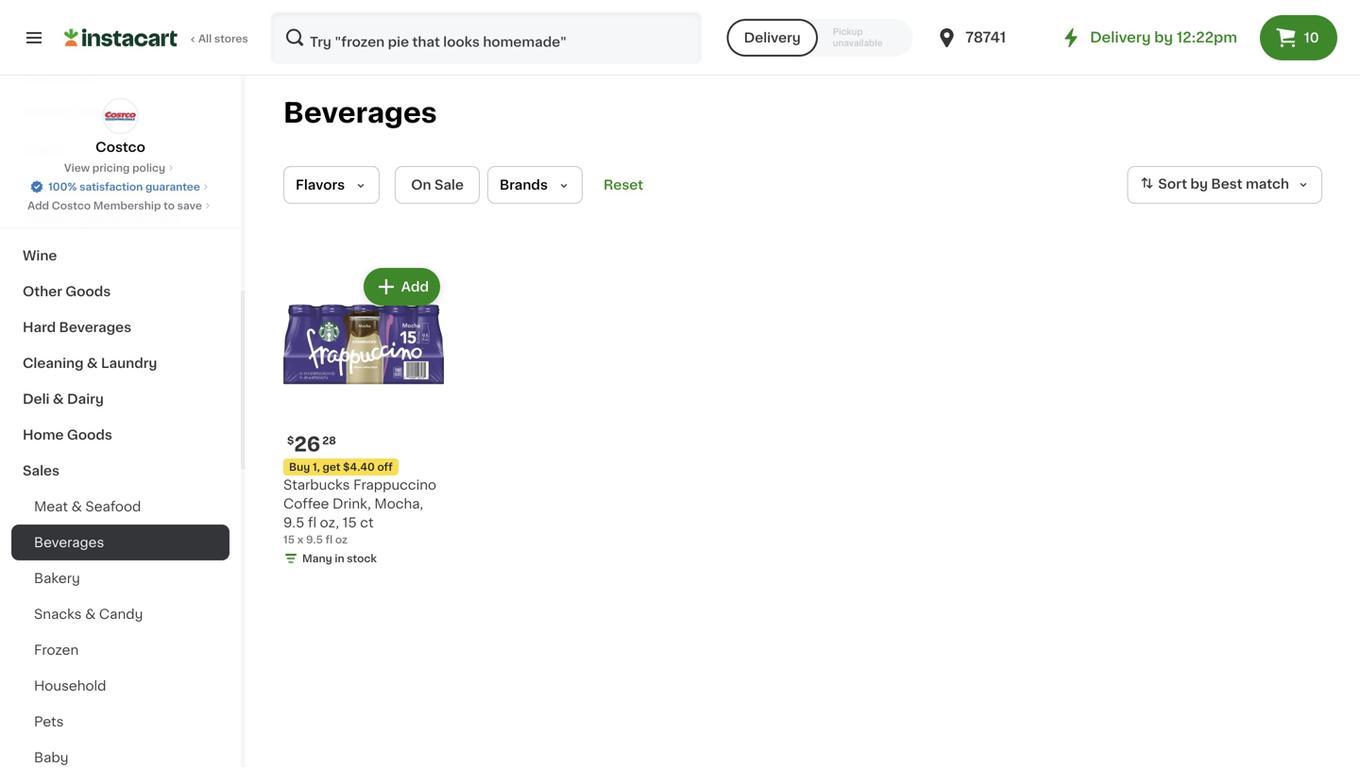 Task type: locate. For each thing, give the bounding box(es) containing it.
1 horizontal spatial by
[[1191, 178, 1208, 191]]

other goods
[[23, 285, 111, 298]]

0 horizontal spatial 15
[[283, 535, 295, 546]]

dairy
[[67, 393, 104, 406]]

beverages
[[283, 100, 437, 127], [59, 321, 131, 334], [34, 537, 104, 550]]

home
[[23, 429, 64, 442]]

fl left oz on the left bottom
[[326, 535, 333, 546]]

0 horizontal spatial by
[[1154, 31, 1173, 44]]

sort by
[[1158, 178, 1208, 191]]

meat
[[34, 501, 68, 514]]

costco
[[96, 141, 145, 154], [52, 201, 91, 211]]

electronics
[[23, 70, 100, 83]]

add costco membership to save
[[27, 201, 202, 211]]

costco up view pricing policy link
[[96, 141, 145, 154]]

beverages up "cleaning & laundry"
[[59, 321, 131, 334]]

1 vertical spatial add
[[401, 281, 429, 294]]

beverages link
[[11, 525, 230, 561]]

9.5 up x
[[283, 517, 305, 530]]

beverages up bakery
[[34, 537, 104, 550]]

starbucks frappuccino coffee drink, mocha, 9.5 fl oz, 15 ct 15 x 9.5 fl oz
[[283, 479, 436, 546]]

goods for paper goods
[[66, 178, 111, 191]]

other goods link
[[11, 274, 230, 310]]

0 vertical spatial add
[[27, 201, 49, 211]]

delivery by 12:22pm
[[1090, 31, 1237, 44]]

match
[[1246, 178, 1289, 191]]

& inside "link"
[[85, 608, 96, 622]]

frozen link
[[11, 633, 230, 669]]

meat & seafood
[[34, 501, 141, 514]]

add for add
[[401, 281, 429, 294]]

0 horizontal spatial costco
[[52, 201, 91, 211]]

0 vertical spatial costco
[[96, 141, 145, 154]]

& left candy on the bottom of page
[[85, 608, 96, 622]]

goods down the dairy
[[67, 429, 112, 442]]

& for snacks
[[85, 608, 96, 622]]

frozen
[[34, 644, 79, 657]]

stock
[[347, 554, 377, 564]]

fl left "oz,"
[[308, 517, 317, 530]]

0 vertical spatial 9.5
[[283, 517, 305, 530]]

on sale button
[[395, 166, 480, 204]]

instacart logo image
[[64, 26, 178, 49]]

1 vertical spatial costco
[[52, 201, 91, 211]]

by
[[1154, 31, 1173, 44], [1191, 178, 1208, 191]]

15 left ct
[[343, 517, 357, 530]]

snacks & candy link
[[11, 597, 230, 633]]

sort
[[1158, 178, 1187, 191]]

1 vertical spatial 15
[[283, 535, 295, 546]]

costco link
[[96, 98, 145, 157]]

seafood
[[85, 501, 141, 514]]

1 horizontal spatial add
[[401, 281, 429, 294]]

brands button
[[487, 166, 583, 204]]

0 horizontal spatial fl
[[308, 517, 317, 530]]

brands
[[500, 179, 548, 192]]

paper goods link
[[11, 166, 230, 202]]

deli
[[23, 393, 50, 406]]

service type group
[[727, 19, 913, 57]]

1 vertical spatial 9.5
[[306, 535, 323, 546]]

None search field
[[270, 11, 702, 64]]

meat & seafood link
[[11, 489, 230, 525]]

cleaning & laundry link
[[11, 346, 230, 382]]

1 horizontal spatial 15
[[343, 517, 357, 530]]

add for add costco membership to save
[[27, 201, 49, 211]]

all stores link
[[64, 11, 249, 64]]

& right beer
[[58, 106, 69, 119]]

goods
[[66, 178, 111, 191], [65, 285, 111, 298], [67, 429, 112, 442]]

0 horizontal spatial 9.5
[[283, 517, 305, 530]]

delivery for delivery by 12:22pm
[[1090, 31, 1151, 44]]

costco down '100%'
[[52, 201, 91, 211]]

liquor
[[23, 142, 66, 155]]

$4.40
[[343, 462, 375, 473]]

beer & cider link
[[11, 94, 230, 130]]

by left "12:22pm"
[[1154, 31, 1173, 44]]

1 horizontal spatial delivery
[[1090, 31, 1151, 44]]

sale
[[434, 179, 464, 192]]

best match
[[1211, 178, 1289, 191]]

goods up hard beverages in the left top of the page
[[65, 285, 111, 298]]

0 horizontal spatial add
[[27, 201, 49, 211]]

$ 26 28
[[287, 435, 336, 455]]

15 left x
[[283, 535, 295, 546]]

28
[[322, 436, 336, 446]]

1 horizontal spatial fl
[[326, 535, 333, 546]]

on sale
[[411, 179, 464, 192]]

Search field
[[272, 13, 701, 62]]

& up the dairy
[[87, 357, 98, 370]]

view pricing policy link
[[64, 161, 177, 176]]

&
[[58, 106, 69, 119], [71, 213, 82, 227], [87, 357, 98, 370], [53, 393, 64, 406], [71, 501, 82, 514], [85, 608, 96, 622]]

cleaning
[[23, 357, 84, 370]]

pricing
[[92, 163, 130, 173]]

9.5 right x
[[306, 535, 323, 546]]

& for meat
[[71, 501, 82, 514]]

2 vertical spatial goods
[[67, 429, 112, 442]]

by inside field
[[1191, 178, 1208, 191]]

1 vertical spatial goods
[[65, 285, 111, 298]]

fl
[[308, 517, 317, 530], [326, 535, 333, 546]]

goods for other goods
[[65, 285, 111, 298]]

1 vertical spatial by
[[1191, 178, 1208, 191]]

0 vertical spatial beverages
[[283, 100, 437, 127]]

health
[[23, 213, 68, 227]]

paper goods
[[23, 178, 111, 191]]

flavors
[[296, 179, 345, 192]]

Best match Sort by field
[[1127, 166, 1322, 204]]

goods down view
[[66, 178, 111, 191]]

reset
[[604, 179, 643, 192]]

cider
[[72, 106, 110, 119]]

wine
[[23, 249, 57, 263]]

0 horizontal spatial delivery
[[744, 31, 801, 44]]

add costco membership to save link
[[27, 198, 213, 213]]

by for sort
[[1191, 178, 1208, 191]]

2 vertical spatial beverages
[[34, 537, 104, 550]]

add inside button
[[401, 281, 429, 294]]

0 vertical spatial by
[[1154, 31, 1173, 44]]

0 vertical spatial goods
[[66, 178, 111, 191]]

goods for home goods
[[67, 429, 112, 442]]

by right sort
[[1191, 178, 1208, 191]]

0 vertical spatial 15
[[343, 517, 357, 530]]

baby
[[34, 752, 68, 765]]

1 horizontal spatial costco
[[96, 141, 145, 154]]

beverages up the flavors dropdown button
[[283, 100, 437, 127]]

& right meat
[[71, 501, 82, 514]]

household link
[[11, 669, 230, 705]]

$
[[287, 436, 294, 446]]

& right health
[[71, 213, 82, 227]]

delivery inside button
[[744, 31, 801, 44]]

in
[[335, 554, 344, 564]]

& right deli at the bottom of the page
[[53, 393, 64, 406]]

100%
[[48, 182, 77, 192]]

10 button
[[1260, 15, 1338, 60]]

membership
[[93, 201, 161, 211]]

9.5
[[283, 517, 305, 530], [306, 535, 323, 546]]



Task type: describe. For each thing, give the bounding box(es) containing it.
household
[[34, 680, 106, 693]]

delivery by 12:22pm link
[[1060, 26, 1237, 49]]

guarantee
[[145, 182, 200, 192]]

all
[[198, 34, 212, 44]]

bakery
[[34, 572, 80, 586]]

health & personal care
[[23, 213, 181, 227]]

baby link
[[11, 741, 230, 768]]

paper
[[23, 178, 63, 191]]

reset button
[[598, 166, 649, 204]]

home goods link
[[11, 418, 230, 453]]

buy 1, get $4.40 off
[[289, 462, 393, 473]]

10
[[1304, 31, 1319, 44]]

best
[[1211, 178, 1243, 191]]

& for health
[[71, 213, 82, 227]]

beer
[[23, 106, 55, 119]]

bakery link
[[11, 561, 230, 597]]

policy
[[132, 163, 165, 173]]

78741 button
[[935, 11, 1049, 64]]

deli & dairy link
[[11, 382, 230, 418]]

buy
[[289, 462, 310, 473]]

oz
[[335, 535, 348, 546]]

& for cleaning
[[87, 357, 98, 370]]

1 vertical spatial fl
[[326, 535, 333, 546]]

personal
[[85, 213, 145, 227]]

home goods
[[23, 429, 112, 442]]

100% satisfaction guarantee
[[48, 182, 200, 192]]

health & personal care link
[[11, 202, 230, 238]]

deli & dairy
[[23, 393, 104, 406]]

1 horizontal spatial 9.5
[[306, 535, 323, 546]]

liquor link
[[11, 130, 230, 166]]

by for delivery
[[1154, 31, 1173, 44]]

delivery button
[[727, 19, 818, 57]]

stores
[[214, 34, 248, 44]]

wine link
[[11, 238, 230, 274]]

laundry
[[101, 357, 157, 370]]

78741
[[966, 31, 1006, 44]]

oz,
[[320, 517, 339, 530]]

off
[[377, 462, 393, 473]]

save
[[177, 201, 202, 211]]

many in stock
[[302, 554, 377, 564]]

beer & cider
[[23, 106, 110, 119]]

hard beverages link
[[11, 310, 230, 346]]

flavors button
[[283, 166, 380, 204]]

product group
[[283, 264, 444, 571]]

12:22pm
[[1177, 31, 1237, 44]]

view
[[64, 163, 90, 173]]

& for deli
[[53, 393, 64, 406]]

satisfaction
[[79, 182, 143, 192]]

hard beverages
[[23, 321, 131, 334]]

costco logo image
[[102, 98, 138, 134]]

26
[[294, 435, 320, 455]]

& for beer
[[58, 106, 69, 119]]

starbucks
[[283, 479, 350, 492]]

pets
[[34, 716, 64, 729]]

frappuccino
[[353, 479, 436, 492]]

to
[[164, 201, 175, 211]]

sales
[[23, 465, 60, 478]]

get
[[323, 462, 340, 473]]

candy
[[99, 608, 143, 622]]

snacks & candy
[[34, 608, 143, 622]]

sales link
[[11, 453, 230, 489]]

hard
[[23, 321, 56, 334]]

view pricing policy
[[64, 163, 165, 173]]

many
[[302, 554, 332, 564]]

ct
[[360, 517, 374, 530]]

snacks
[[34, 608, 82, 622]]

care
[[148, 213, 181, 227]]

on
[[411, 179, 431, 192]]

delivery for delivery
[[744, 31, 801, 44]]

x
[[297, 535, 304, 546]]

pets link
[[11, 705, 230, 741]]

1,
[[313, 462, 320, 473]]

100% satisfaction guarantee button
[[29, 176, 211, 195]]

1 vertical spatial beverages
[[59, 321, 131, 334]]

all stores
[[198, 34, 248, 44]]

mocha,
[[374, 498, 423, 511]]

0 vertical spatial fl
[[308, 517, 317, 530]]

add button
[[365, 270, 438, 304]]

electronics link
[[11, 59, 230, 94]]



Task type: vqa. For each thing, say whether or not it's contained in the screenshot.
the leftmost ADD
yes



